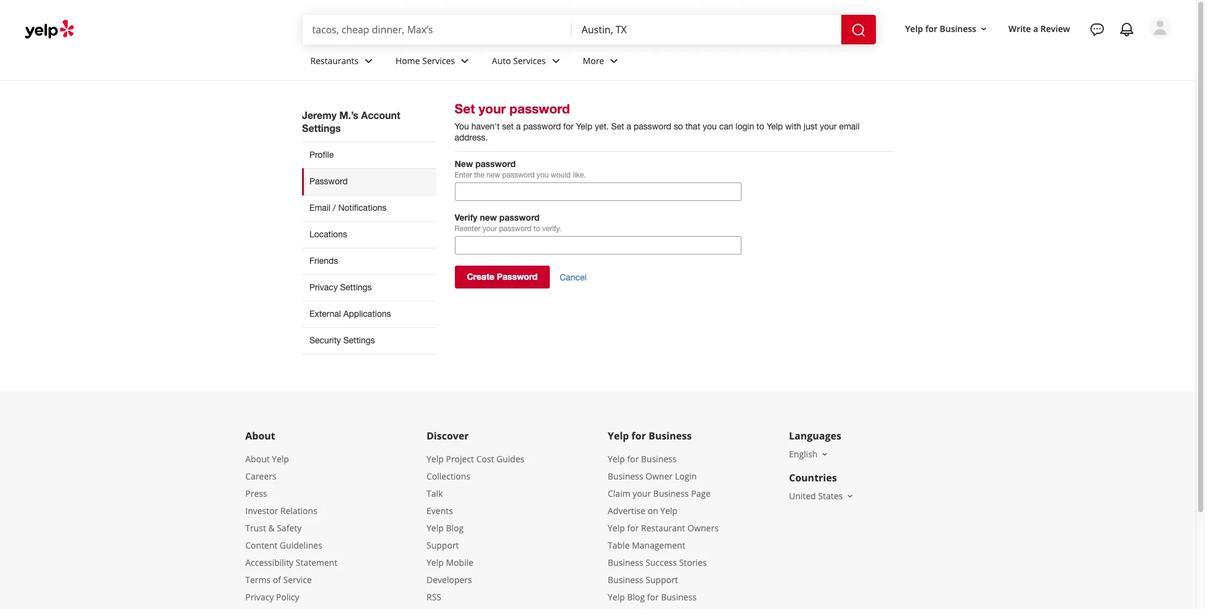 Task type: locate. For each thing, give the bounding box(es) containing it.
1 vertical spatial blog
[[627, 591, 645, 603]]

password
[[309, 176, 348, 186], [497, 271, 538, 282]]

2 horizontal spatial 24 chevron down v2 image
[[607, 53, 622, 68]]

1 services from the left
[[422, 55, 455, 66]]

None search field
[[302, 15, 878, 44]]

home
[[396, 55, 420, 66]]

settings inside privacy settings link
[[340, 282, 372, 292]]

relations
[[280, 505, 317, 517]]

for
[[925, 23, 938, 34], [563, 121, 574, 131], [632, 429, 646, 443], [627, 453, 639, 465], [627, 522, 639, 534], [647, 591, 659, 603]]

support inside yelp for business business owner login claim your business page advertise on yelp yelp for restaurant owners table management business success stories business support yelp blog for business
[[646, 574, 678, 586]]

a right write
[[1033, 23, 1038, 34]]

about inside the about yelp careers press investor relations trust & safety content guidelines accessibility statement terms of service privacy policy
[[245, 453, 270, 465]]

a
[[1033, 23, 1038, 34], [516, 121, 521, 131], [627, 121, 631, 131]]

for inside button
[[925, 23, 938, 34]]

review
[[1041, 23, 1070, 34]]

None field
[[312, 23, 562, 36], [582, 23, 831, 36]]

password up the
[[475, 158, 516, 169]]

talk link
[[427, 488, 443, 499]]

talk
[[427, 488, 443, 499]]

the
[[474, 171, 485, 179]]

you left can
[[703, 121, 717, 131]]

email
[[839, 121, 860, 131]]

yelp inside button
[[905, 23, 923, 34]]

privacy settings link
[[302, 274, 436, 301]]

blog up support link
[[446, 522, 464, 534]]

password right the
[[502, 171, 535, 179]]

english
[[789, 448, 818, 460]]

so
[[674, 121, 683, 131]]

0 vertical spatial privacy
[[309, 282, 338, 292]]

services left 24 chevron down v2 icon
[[422, 55, 455, 66]]

1 vertical spatial set
[[611, 121, 624, 131]]

privacy
[[309, 282, 338, 292], [245, 591, 274, 603]]

2 horizontal spatial a
[[1033, 23, 1038, 34]]

create password
[[467, 271, 538, 282]]

page
[[691, 488, 711, 499]]

business
[[940, 23, 976, 34], [649, 429, 692, 443], [641, 453, 677, 465], [608, 470, 643, 482], [653, 488, 689, 499], [608, 557, 643, 568], [608, 574, 643, 586], [661, 591, 697, 603]]

table
[[608, 539, 630, 551]]

yelp down business support link at right bottom
[[608, 591, 625, 603]]

16 chevron down v2 image inside the united states dropdown button
[[845, 491, 855, 501]]

settings inside the security settings link
[[343, 335, 375, 345]]

owner
[[646, 470, 673, 482]]

0 horizontal spatial blog
[[446, 522, 464, 534]]

support down success
[[646, 574, 678, 586]]

privacy down terms
[[245, 591, 274, 603]]

1 vertical spatial settings
[[340, 282, 372, 292]]

16 chevron down v2 image inside yelp for business button
[[979, 24, 989, 34]]

you left would
[[537, 171, 549, 179]]

2 vertical spatial 16 chevron down v2 image
[[845, 491, 855, 501]]

Near text field
[[582, 23, 831, 36]]

settings
[[302, 122, 341, 134], [340, 282, 372, 292], [343, 335, 375, 345]]

24 chevron down v2 image right more
[[607, 53, 622, 68]]

3 24 chevron down v2 image from the left
[[607, 53, 622, 68]]

your inside yelp for business business owner login claim your business page advertise on yelp yelp for restaurant owners table management business success stories business support yelp blog for business
[[633, 488, 651, 499]]

yelp for business button
[[900, 18, 994, 40]]

1 horizontal spatial blog
[[627, 591, 645, 603]]

privacy settings
[[309, 282, 372, 292]]

1 horizontal spatial a
[[627, 121, 631, 131]]

0 vertical spatial you
[[703, 121, 717, 131]]

more link
[[573, 44, 631, 80]]

statement
[[296, 557, 337, 568]]

/
[[333, 203, 336, 213]]

16 chevron down v2 image for countries
[[845, 491, 855, 501]]

external applications
[[309, 309, 391, 319]]

new right the
[[487, 171, 500, 179]]

1 vertical spatial new
[[480, 212, 497, 223]]

0 horizontal spatial 24 chevron down v2 image
[[361, 53, 376, 68]]

1 vertical spatial to
[[534, 224, 540, 233]]

0 vertical spatial yelp for business
[[905, 23, 976, 34]]

united states
[[789, 490, 843, 502]]

jeremy m. image
[[1149, 17, 1171, 39]]

haven't
[[471, 121, 500, 131]]

restaurants
[[310, 55, 359, 66]]

1 horizontal spatial 16 chevron down v2 image
[[845, 491, 855, 501]]

1 vertical spatial password
[[497, 271, 538, 282]]

settings inside jeremy m.'s account settings
[[302, 122, 341, 134]]

24 chevron down v2 image right auto services
[[548, 53, 563, 68]]

0 vertical spatial about
[[245, 429, 275, 443]]

can
[[719, 121, 733, 131]]

1 horizontal spatial 24 chevron down v2 image
[[548, 53, 563, 68]]

advertise on yelp link
[[608, 505, 678, 517]]

2 horizontal spatial 16 chevron down v2 image
[[979, 24, 989, 34]]

guidelines
[[280, 539, 322, 551]]

you
[[455, 121, 469, 131]]

security settings
[[309, 335, 375, 345]]

0 vertical spatial blog
[[446, 522, 464, 534]]

email / notifications link
[[302, 195, 436, 221]]

16 chevron down v2 image left write
[[979, 24, 989, 34]]

1 vertical spatial about
[[245, 453, 270, 465]]

about up 'careers' 'link'
[[245, 453, 270, 465]]

0 horizontal spatial privacy
[[245, 591, 274, 603]]

profile
[[309, 150, 334, 160]]

support inside yelp project cost guides collections talk events yelp blog support yelp mobile developers rss
[[427, 539, 459, 551]]

blog down business support link at right bottom
[[627, 591, 645, 603]]

settings down "jeremy"
[[302, 122, 341, 134]]

collections
[[427, 470, 470, 482]]

languages
[[789, 429, 841, 443]]

about for about yelp careers press investor relations trust & safety content guidelines accessibility statement terms of service privacy policy
[[245, 453, 270, 465]]

yelp for business
[[905, 23, 976, 34], [608, 429, 692, 443]]

yelp project cost guides collections talk events yelp blog support yelp mobile developers rss
[[427, 453, 524, 603]]

set up the you at the top left of page
[[455, 101, 475, 117]]

yelp up 'claim'
[[608, 453, 625, 465]]

1 horizontal spatial to
[[757, 121, 764, 131]]

friends
[[309, 256, 338, 266]]

yelp right on
[[660, 505, 678, 517]]

0 horizontal spatial you
[[537, 171, 549, 179]]

yelp for business link
[[608, 453, 677, 465]]

a right yet.
[[627, 121, 631, 131]]

password right 'set'
[[523, 121, 561, 131]]

1 vertical spatial 16 chevron down v2 image
[[820, 449, 830, 459]]

accessibility
[[245, 557, 294, 568]]

a right 'set'
[[516, 121, 521, 131]]

1 horizontal spatial support
[[646, 574, 678, 586]]

1 horizontal spatial none field
[[582, 23, 831, 36]]

0 vertical spatial new
[[487, 171, 500, 179]]

0 horizontal spatial services
[[422, 55, 455, 66]]

press
[[245, 488, 267, 499]]

about
[[245, 429, 275, 443], [245, 453, 270, 465]]

jeremy m.'s account settings
[[302, 109, 400, 134]]

to right login at the top right of the page
[[757, 121, 764, 131]]

your up "advertise on yelp" link
[[633, 488, 651, 499]]

careers link
[[245, 470, 276, 482]]

owners
[[687, 522, 719, 534]]

more
[[583, 55, 604, 66]]

that
[[685, 121, 700, 131]]

support
[[427, 539, 459, 551], [646, 574, 678, 586]]

2 vertical spatial settings
[[343, 335, 375, 345]]

settings up external applications
[[340, 282, 372, 292]]

24 chevron down v2 image for auto services
[[548, 53, 563, 68]]

24 chevron down v2 image inside "restaurants" link
[[361, 53, 376, 68]]

16 chevron down v2 image
[[979, 24, 989, 34], [820, 449, 830, 459], [845, 491, 855, 501]]

0 horizontal spatial to
[[534, 224, 540, 233]]

1 horizontal spatial password
[[497, 271, 538, 282]]

business inside yelp for business button
[[940, 23, 976, 34]]

2 24 chevron down v2 image from the left
[[548, 53, 563, 68]]

auto services
[[492, 55, 546, 66]]

1 vertical spatial support
[[646, 574, 678, 586]]

yelp blog link
[[427, 522, 464, 534]]

yelp for business business owner login claim your business page advertise on yelp yelp for restaurant owners table management business success stories business support yelp blog for business
[[608, 453, 719, 603]]

yelp up yelp for business link
[[608, 429, 629, 443]]

0 horizontal spatial none field
[[312, 23, 562, 36]]

like.
[[573, 171, 586, 179]]

1 vertical spatial privacy
[[245, 591, 274, 603]]

1 about from the top
[[245, 429, 275, 443]]

to inside the verify new password reenter your password to verify.
[[534, 224, 540, 233]]

you inside new password enter the new password you would like.
[[537, 171, 549, 179]]

about up about yelp link
[[245, 429, 275, 443]]

16 chevron down v2 image inside the english 'dropdown button'
[[820, 449, 830, 459]]

yelp right "search" icon
[[905, 23, 923, 34]]

0 vertical spatial support
[[427, 539, 459, 551]]

16 chevron down v2 image down languages
[[820, 449, 830, 459]]

your
[[479, 101, 506, 117], [820, 121, 837, 131], [483, 224, 497, 233], [633, 488, 651, 499]]

2 services from the left
[[513, 55, 546, 66]]

to inside set your password you haven't set a password for yelp yet. set a password so that you can login to yelp with just your email address.
[[757, 121, 764, 131]]

0 horizontal spatial 16 chevron down v2 image
[[820, 449, 830, 459]]

privacy inside the about yelp careers press investor relations trust & safety content guidelines accessibility statement terms of service privacy policy
[[245, 591, 274, 603]]

none field near
[[582, 23, 831, 36]]

new right verify
[[480, 212, 497, 223]]

account
[[361, 109, 400, 121]]

1 horizontal spatial services
[[513, 55, 546, 66]]

settings down applications
[[343, 335, 375, 345]]

0 vertical spatial 16 chevron down v2 image
[[979, 24, 989, 34]]

24 chevron down v2 image right restaurants
[[361, 53, 376, 68]]

password up /
[[309, 176, 348, 186]]

yelp up careers
[[272, 453, 289, 465]]

business categories element
[[301, 44, 1171, 80]]

set
[[502, 121, 514, 131]]

business owner login link
[[608, 470, 697, 482]]

0 horizontal spatial support
[[427, 539, 459, 551]]

none field up business categories element
[[582, 23, 831, 36]]

create
[[467, 271, 494, 282]]

&
[[268, 522, 275, 534]]

create password button
[[455, 266, 550, 289]]

password left 'verify.'
[[499, 224, 532, 233]]

advertise
[[608, 505, 645, 517]]

write a review
[[1009, 23, 1070, 34]]

0 horizontal spatial set
[[455, 101, 475, 117]]

1 horizontal spatial yelp for business
[[905, 23, 976, 34]]

to left 'verify.'
[[534, 224, 540, 233]]

0 horizontal spatial password
[[309, 176, 348, 186]]

24 chevron down v2 image inside more link
[[607, 53, 622, 68]]

developers link
[[427, 574, 472, 586]]

1 horizontal spatial you
[[703, 121, 717, 131]]

restaurant
[[641, 522, 685, 534]]

cost
[[476, 453, 494, 465]]

0 vertical spatial to
[[757, 121, 764, 131]]

support down 'yelp blog' link
[[427, 539, 459, 551]]

2 about from the top
[[245, 453, 270, 465]]

set right yet.
[[611, 121, 624, 131]]

1 24 chevron down v2 image from the left
[[361, 53, 376, 68]]

states
[[818, 490, 843, 502]]

0 horizontal spatial yelp for business
[[608, 429, 692, 443]]

yelp left yet.
[[576, 121, 592, 131]]

0 vertical spatial set
[[455, 101, 475, 117]]

password right 'create'
[[497, 271, 538, 282]]

rss
[[427, 591, 441, 603]]

privacy down friends
[[309, 282, 338, 292]]

2 none field from the left
[[582, 23, 831, 36]]

none field up home services link
[[312, 23, 562, 36]]

1 none field from the left
[[312, 23, 562, 36]]

yelp blog for business link
[[608, 591, 697, 603]]

0 vertical spatial settings
[[302, 122, 341, 134]]

24 chevron down v2 image
[[457, 53, 472, 68]]

table management link
[[608, 539, 685, 551]]

services right auto
[[513, 55, 546, 66]]

16 chevron down v2 image right states
[[845, 491, 855, 501]]

1 vertical spatial you
[[537, 171, 549, 179]]

24 chevron down v2 image inside auto services link
[[548, 53, 563, 68]]

about yelp link
[[245, 453, 289, 465]]

24 chevron down v2 image
[[361, 53, 376, 68], [548, 53, 563, 68], [607, 53, 622, 68]]

new inside new password enter the new password you would like.
[[487, 171, 500, 179]]

friends link
[[302, 248, 436, 274]]

your right reenter
[[483, 224, 497, 233]]



Task type: vqa. For each thing, say whether or not it's contained in the screenshot.


Task type: describe. For each thing, give the bounding box(es) containing it.
success
[[646, 557, 677, 568]]

locations link
[[302, 221, 436, 248]]

with
[[785, 121, 801, 131]]

user actions element
[[895, 15, 1189, 91]]

claim your business page link
[[608, 488, 711, 499]]

24 chevron down v2 image for restaurants
[[361, 53, 376, 68]]

external applications link
[[302, 301, 436, 327]]

services for home services
[[422, 55, 455, 66]]

terms of service link
[[245, 574, 312, 586]]

investor relations link
[[245, 505, 317, 517]]

project
[[446, 453, 474, 465]]

yelp for business inside yelp for business button
[[905, 23, 976, 34]]

safety
[[277, 522, 302, 534]]

settings for security
[[343, 335, 375, 345]]

notifications
[[338, 203, 387, 213]]

0 horizontal spatial a
[[516, 121, 521, 131]]

trust
[[245, 522, 266, 534]]

guides
[[496, 453, 524, 465]]

content
[[245, 539, 278, 551]]

yelp down support link
[[427, 557, 444, 568]]

messages image
[[1090, 22, 1105, 37]]

m.'s
[[339, 109, 358, 121]]

24 chevron down v2 image for more
[[607, 53, 622, 68]]

your up haven't
[[479, 101, 506, 117]]

management
[[632, 539, 685, 551]]

1 horizontal spatial set
[[611, 121, 624, 131]]

yelp mobile link
[[427, 557, 474, 568]]

careers
[[245, 470, 276, 482]]

discover
[[427, 429, 469, 443]]

new password enter the new password you would like.
[[455, 158, 586, 179]]

profile link
[[302, 142, 436, 168]]

business support link
[[608, 574, 678, 586]]

email
[[309, 203, 331, 213]]

Find text field
[[312, 23, 562, 36]]

login
[[675, 470, 697, 482]]

policy
[[276, 591, 299, 603]]

on
[[648, 505, 658, 517]]

external
[[309, 309, 341, 319]]

privacy policy link
[[245, 591, 299, 603]]

1 vertical spatial yelp for business
[[608, 429, 692, 443]]

united
[[789, 490, 816, 502]]

about for about
[[245, 429, 275, 443]]

New password password field
[[455, 182, 741, 201]]

auto
[[492, 55, 511, 66]]

trust & safety link
[[245, 522, 302, 534]]

login
[[736, 121, 754, 131]]

auto services link
[[482, 44, 573, 80]]

a inside write a review link
[[1033, 23, 1038, 34]]

address.
[[455, 133, 488, 142]]

support link
[[427, 539, 459, 551]]

events
[[427, 505, 453, 517]]

for inside set your password you haven't set a password for yelp yet. set a password so that you can login to yelp with just your email address.
[[563, 121, 574, 131]]

cancel
[[560, 272, 587, 282]]

you inside set your password you haven't set a password for yelp yet. set a password so that you can login to yelp with just your email address.
[[703, 121, 717, 131]]

none field find
[[312, 23, 562, 36]]

notifications image
[[1120, 22, 1134, 37]]

settings for privacy
[[340, 282, 372, 292]]

blog inside yelp for business business owner login claim your business page advertise on yelp yelp for restaurant owners table management business success stories business support yelp blog for business
[[627, 591, 645, 603]]

home services
[[396, 55, 455, 66]]

cancel link
[[560, 272, 587, 283]]

1 horizontal spatial privacy
[[309, 282, 338, 292]]

password down new password enter the new password you would like.
[[499, 212, 540, 223]]

set your password you haven't set a password for yelp yet. set a password so that you can login to yelp with just your email address.
[[455, 101, 860, 142]]

services for auto services
[[513, 55, 546, 66]]

blog inside yelp project cost guides collections talk events yelp blog support yelp mobile developers rss
[[446, 522, 464, 534]]

events link
[[427, 505, 453, 517]]

countries
[[789, 471, 837, 484]]

home services link
[[386, 44, 482, 80]]

applications
[[343, 309, 391, 319]]

enter
[[455, 171, 472, 179]]

yet.
[[595, 121, 609, 131]]

yelp down 'events' link
[[427, 522, 444, 534]]

rss link
[[427, 591, 441, 603]]

16 chevron down v2 image for languages
[[820, 449, 830, 459]]

your inside the verify new password reenter your password to verify.
[[483, 224, 497, 233]]

Verify new password password field
[[455, 236, 741, 255]]

search image
[[851, 23, 866, 37]]

english button
[[789, 448, 830, 460]]

business success stories link
[[608, 557, 707, 568]]

about yelp careers press investor relations trust & safety content guidelines accessibility statement terms of service privacy policy
[[245, 453, 337, 603]]

new inside the verify new password reenter your password to verify.
[[480, 212, 497, 223]]

yelp left with
[[767, 121, 783, 131]]

password left so
[[634, 121, 671, 131]]

yelp up collections
[[427, 453, 444, 465]]

yelp inside the about yelp careers press investor relations trust & safety content guidelines accessibility statement terms of service privacy policy
[[272, 453, 289, 465]]

investor
[[245, 505, 278, 517]]

yelp up table
[[608, 522, 625, 534]]

locations
[[309, 229, 347, 239]]

claim
[[608, 488, 630, 499]]

password up 'set'
[[510, 101, 570, 117]]

write a review link
[[1004, 18, 1075, 40]]

password inside button
[[497, 271, 538, 282]]

yelp project cost guides link
[[427, 453, 524, 465]]

security
[[309, 335, 341, 345]]

0 vertical spatial password
[[309, 176, 348, 186]]

verify new password reenter your password to verify.
[[455, 212, 561, 233]]

of
[[273, 574, 281, 586]]

jeremy
[[302, 109, 337, 121]]

your right the just
[[820, 121, 837, 131]]

security settings link
[[302, 327, 436, 354]]

reenter
[[455, 224, 481, 233]]



